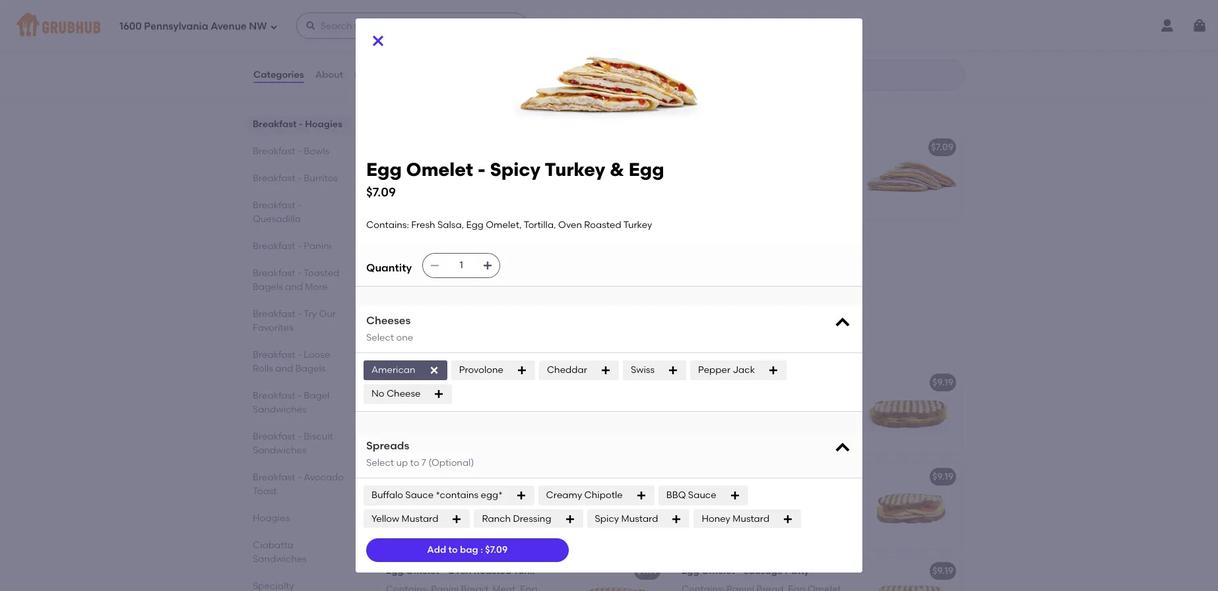 Task type: locate. For each thing, give the bounding box(es) containing it.
egg inside contains: garlic aioli, plain cream cheese, spinach, tomato, egg omelet, tortilla, oven roasted turkey
[[505, 174, 522, 185]]

contains: for egg omelet - spicy turkey & egg
[[386, 255, 429, 266]]

contains: panini bread, meat, egg omelet for honey
[[682, 490, 833, 515]]

contains: fresh salsa, egg omelet, tortilla, oven roasted turkey
[[366, 220, 652, 231], [386, 255, 541, 279]]

0 vertical spatial select
[[366, 332, 394, 344]]

omelet
[[406, 0, 439, 12], [406, 158, 473, 181], [406, 236, 439, 247], [406, 377, 439, 388], [701, 377, 735, 388], [478, 409, 511, 420], [406, 472, 439, 483], [701, 472, 735, 483], [386, 504, 419, 515], [682, 504, 715, 515], [406, 566, 439, 577], [701, 566, 735, 577]]

svg image
[[1192, 18, 1208, 34], [305, 20, 316, 31], [370, 33, 386, 49], [483, 261, 493, 271], [833, 314, 852, 333], [517, 366, 527, 376], [600, 366, 611, 376], [668, 366, 678, 376], [768, 366, 779, 376], [516, 491, 526, 501], [636, 491, 646, 501], [730, 491, 740, 501], [565, 515, 575, 525], [783, 515, 793, 525]]

breakfast up breakfast - burritos
[[253, 146, 295, 157]]

0 vertical spatial egg omelet - egg image
[[567, 0, 666, 78]]

jack
[[733, 365, 755, 376]]

breakfast - quesadilla down breakfast - burritos
[[253, 200, 302, 225]]

to left "7"
[[410, 458, 419, 469]]

and inside breakfast - loose rolls and bagels
[[275, 364, 293, 375]]

salsa, inside contains: cheddar, fresh salsa, egg omelet, tortilla burrito
[[501, 19, 528, 30]]

bread, down egg omelet - honey smoked turkey
[[757, 490, 786, 501]]

pepper jack
[[698, 365, 755, 376]]

1 horizontal spatial egg omelet - egg
[[682, 377, 761, 388]]

panini up the bacon,
[[431, 396, 459, 407]]

0 horizontal spatial smoked
[[386, 409, 422, 420]]

1 horizontal spatial contains: panini bread, meat, egg omelet
[[682, 490, 833, 515]]

meat, up ranch on the left
[[492, 490, 518, 501]]

and inside breakfast - toasted bagels and more
[[285, 282, 303, 293]]

1 horizontal spatial tortilla,
[[424, 187, 456, 198]]

cream
[[508, 160, 540, 171]]

breakfast down breakfast - burritos
[[253, 200, 295, 211]]

2 horizontal spatial smoked
[[774, 472, 811, 483]]

bagel
[[304, 391, 330, 402]]

quesadilla up plain
[[458, 103, 533, 120]]

1 mustard from the left
[[402, 514, 438, 525]]

fresh up egg omelet - spicy turkey & egg
[[411, 220, 435, 231]]

and right "rolls"
[[275, 364, 293, 375]]

0 horizontal spatial contains: panini bread, meat, egg omelet
[[386, 490, 538, 515]]

1 sandwiches from the top
[[253, 405, 307, 416]]

0 vertical spatial tortilla,
[[424, 187, 456, 198]]

applewood inside contains: panini bread, applewood smoked bacon, egg omelet
[[492, 396, 544, 407]]

1 vertical spatial breakfast - quesadilla
[[253, 200, 302, 225]]

1 vertical spatial egg omelet - egg
[[682, 377, 761, 388]]

contains: left input item quantity number field
[[386, 255, 429, 266]]

breakfast down breakfast - bagel sandwiches
[[253, 432, 295, 443]]

$9.19
[[637, 377, 658, 388], [932, 377, 954, 388], [637, 472, 658, 483], [932, 472, 954, 483], [637, 566, 658, 577], [932, 566, 954, 577]]

0 horizontal spatial sauce
[[405, 490, 434, 501]]

salsa, down egg omelet - spicy turkey & egg
[[457, 255, 484, 266]]

1 vertical spatial honey
[[702, 514, 730, 525]]

bread, down egg omelet - applewood smoked bacon
[[461, 396, 490, 407]]

panini inside contains: panini bread, applewood smoked bacon, egg omelet
[[431, 396, 459, 407]]

sandwiches for bagel
[[253, 405, 307, 416]]

up
[[396, 458, 408, 469]]

1 horizontal spatial hoagies
[[305, 119, 343, 130]]

breakfast inside breakfast - toasted bagels and more
[[253, 268, 295, 279]]

hoagies up ciabatta
[[253, 513, 290, 525]]

breakfast for the breakfast - try our favorites tab
[[253, 309, 295, 320]]

contains: fresh salsa, egg omelet, tortilla, oven roasted turkey down egg omelet - spicy turkey & egg $7.09
[[366, 220, 652, 231]]

breakfast up the toast
[[253, 472, 295, 484]]

ranch dressing
[[482, 514, 551, 525]]

meat,
[[492, 490, 518, 501], [788, 490, 814, 501]]

0 horizontal spatial spicy
[[448, 236, 472, 247]]

0 vertical spatial &
[[610, 158, 624, 181]]

& for egg omelet - spicy turkey & egg
[[506, 236, 513, 247]]

tortilla, down egg omelet - spicy turkey & egg $7.09
[[524, 220, 556, 231]]

turkey inside egg omelet - spicy turkey & egg $7.09
[[545, 158, 605, 181]]

1 horizontal spatial smoked
[[502, 377, 539, 388]]

contains: panini bread, meat, egg omelet down ham
[[386, 490, 538, 515]]

egg*
[[481, 490, 503, 501]]

egg omelet - egg image
[[567, 0, 666, 78], [862, 369, 961, 454]]

0 horizontal spatial to
[[410, 458, 419, 469]]

roasted down ':'
[[474, 566, 511, 577]]

1 horizontal spatial meat,
[[788, 490, 814, 501]]

cheese
[[387, 389, 421, 400]]

breakfast for breakfast - quesadilla tab
[[253, 200, 295, 211]]

about button
[[315, 51, 344, 99]]

bread,
[[461, 396, 490, 407], [461, 490, 490, 501], [757, 490, 786, 501]]

0 vertical spatial applewood
[[448, 377, 500, 388]]

contains:
[[386, 19, 429, 30], [386, 160, 429, 171], [366, 220, 409, 231], [386, 255, 429, 266], [386, 396, 429, 407], [386, 490, 429, 501], [682, 490, 725, 501]]

$9.19 for egg omelet - honey smoked turkey
[[932, 472, 954, 483]]

turkey inside contains: garlic aioli, plain cream cheese, spinach, tomato, egg omelet, tortilla, oven roasted turkey
[[524, 187, 552, 198]]

1 sauce from the left
[[405, 490, 434, 501]]

select inside 'spreads select up to 7 (optional)'
[[366, 458, 394, 469]]

honey
[[743, 472, 772, 483], [702, 514, 730, 525]]

mustard
[[402, 514, 438, 525], [621, 514, 658, 525], [733, 514, 769, 525]]

spinach,
[[425, 174, 464, 185]]

mustard down the buffalo sauce *contains egg*
[[402, 514, 438, 525]]

$9.19 for egg omelet - applewood smoked bacon
[[637, 377, 658, 388]]

- inside breakfast - loose rolls and bagels
[[298, 350, 302, 361]]

breakfast up "rolls"
[[253, 350, 295, 361]]

svg image
[[270, 23, 278, 31], [430, 261, 440, 271], [429, 366, 439, 376], [434, 389, 444, 400], [833, 439, 852, 458], [452, 515, 462, 525], [671, 515, 682, 525]]

2 mustard from the left
[[621, 514, 658, 525]]

roasted inside contains: garlic aioli, plain cream cheese, spinach, tomato, egg omelet, tortilla, oven roasted turkey
[[484, 187, 522, 198]]

breakfast down breakfast - panini tab
[[253, 268, 295, 279]]

sandwiches up breakfast - avocado toast
[[253, 445, 307, 457]]

1600
[[119, 20, 142, 32]]

panini for egg omelet - ham
[[431, 490, 459, 501]]

quesadilla
[[458, 103, 533, 120], [253, 214, 301, 225]]

fresh inside contains: cheddar, fresh salsa, egg omelet, tortilla burrito
[[475, 19, 499, 30]]

bacon,
[[425, 409, 456, 420]]

egg omelet - sausage patty image
[[862, 557, 961, 592]]

0 horizontal spatial breakfast - quesadilla
[[253, 200, 302, 225]]

select down spreads
[[366, 458, 394, 469]]

meat, down egg omelet - honey smoked turkey
[[788, 490, 814, 501]]

bowls
[[304, 146, 329, 157]]

0 horizontal spatial meat,
[[492, 490, 518, 501]]

contains: fresh salsa, egg omelet, tortilla, oven roasted turkey down egg omelet - spicy turkey & egg
[[386, 255, 541, 279]]

0 vertical spatial spicy
[[490, 158, 541, 181]]

svg image for 1600 pennsylvania avenue nw
[[270, 23, 278, 31]]

and for more
[[285, 282, 303, 293]]

1 vertical spatial to
[[448, 545, 458, 556]]

1 vertical spatial applewood
[[492, 396, 544, 407]]

egg omelet - applewood smoked bacon
[[386, 377, 570, 388]]

breakfast - panini tab
[[253, 240, 345, 253]]

0 horizontal spatial tortilla,
[[386, 268, 418, 279]]

& inside egg omelet - spicy turkey & egg $7.09
[[610, 158, 624, 181]]

egg omelet - egg down pepper jack at the right bottom of the page
[[682, 377, 761, 388]]

contains: for egg omelet - applewood smoked bacon
[[386, 396, 429, 407]]

quesadilla inside tab
[[253, 214, 301, 225]]

$9.19 for egg omelet - oven roasted turkey
[[637, 566, 658, 577]]

2 meat, from the left
[[788, 490, 814, 501]]

plain
[[484, 160, 506, 171]]

bagels down loose
[[295, 364, 326, 375]]

breakfast inside breakfast - biscuit sandwiches
[[253, 432, 295, 443]]

0 horizontal spatial honey
[[702, 514, 730, 525]]

sauce right bbq
[[688, 490, 716, 501]]

- inside breakfast - bagel sandwiches
[[298, 391, 302, 402]]

breakfast for breakfast - burritos tab
[[253, 173, 295, 184]]

egg omelet - garlic smoked turkey & egg image
[[567, 133, 666, 219]]

breakfast down "rolls"
[[253, 391, 295, 402]]

breakfast - toasted bagels and more tab
[[253, 267, 345, 294]]

1 vertical spatial sandwiches
[[253, 445, 307, 457]]

oven
[[458, 187, 482, 198], [558, 220, 582, 231], [421, 268, 444, 279], [448, 566, 471, 577]]

mustard down egg omelet - honey smoked turkey
[[733, 514, 769, 525]]

contains: inside contains: garlic aioli, plain cream cheese, spinach, tomato, egg omelet, tortilla, oven roasted turkey
[[386, 160, 429, 171]]

omelet, inside contains: garlic aioli, plain cream cheese, spinach, tomato, egg omelet, tortilla, oven roasted turkey
[[386, 187, 422, 198]]

0 vertical spatial sandwiches
[[253, 405, 307, 416]]

2 contains: panini bread, meat, egg omelet from the left
[[682, 490, 833, 515]]

2 vertical spatial smoked
[[774, 472, 811, 483]]

select inside cheeses select one
[[366, 332, 394, 344]]

bread, for applewood
[[461, 396, 490, 407]]

panini for egg omelet - honey smoked turkey
[[727, 490, 754, 501]]

1 horizontal spatial breakfast - quesadilla
[[377, 103, 533, 120]]

sauce for bbq
[[688, 490, 716, 501]]

tortilla,
[[424, 187, 456, 198], [524, 220, 556, 231], [386, 268, 418, 279]]

dressing
[[513, 514, 551, 525]]

1 horizontal spatial &
[[610, 158, 624, 181]]

0 vertical spatial breakfast - panini
[[253, 241, 331, 252]]

sauce down egg omelet - ham
[[405, 490, 434, 501]]

turkey
[[545, 158, 605, 181], [524, 187, 552, 198], [623, 220, 652, 231], [474, 236, 504, 247], [486, 268, 515, 279], [813, 472, 842, 483], [513, 566, 543, 577]]

breakfast - bagel sandwiches
[[253, 391, 330, 416]]

salsa, right cheddar,
[[501, 19, 528, 30]]

1 vertical spatial smoked
[[386, 409, 422, 420]]

1 contains: panini bread, meat, egg omelet from the left
[[386, 490, 538, 515]]

breakfast - quesadilla
[[377, 103, 533, 120], [253, 200, 302, 225]]

bag
[[460, 545, 478, 556]]

sandwiches down ciabatta
[[253, 554, 307, 566]]

smoked
[[502, 377, 539, 388], [386, 409, 422, 420], [774, 472, 811, 483]]

spicy
[[490, 158, 541, 181], [448, 236, 472, 247], [595, 514, 619, 525]]

0 vertical spatial smoked
[[502, 377, 539, 388]]

meat, for honey
[[788, 490, 814, 501]]

3 mustard from the left
[[733, 514, 769, 525]]

0 vertical spatial quesadilla
[[458, 103, 533, 120]]

1 horizontal spatial sauce
[[688, 490, 716, 501]]

smoked inside contains: panini bread, applewood smoked bacon, egg omelet
[[386, 409, 422, 420]]

2 horizontal spatial tortilla,
[[524, 220, 556, 231]]

1 meat, from the left
[[492, 490, 518, 501]]

mustard for honey mustard
[[733, 514, 769, 525]]

and left more
[[285, 282, 303, 293]]

mustard down chipotle
[[621, 514, 658, 525]]

main navigation navigation
[[0, 0, 1218, 51]]

to left bag
[[448, 545, 458, 556]]

provolone
[[459, 365, 503, 376]]

select for cheeses
[[366, 332, 394, 344]]

contains: panini bread, meat, egg omelet down egg omelet - honey smoked turkey
[[682, 490, 833, 515]]

egg omelet - spicy turkey & egg $7.09
[[366, 158, 664, 200]]

to inside 'spreads select up to 7 (optional)'
[[410, 458, 419, 469]]

hoagies
[[305, 119, 343, 130], [253, 513, 290, 525]]

honey up honey mustard
[[743, 472, 772, 483]]

0 vertical spatial hoagies
[[305, 119, 343, 130]]

sausage
[[743, 566, 783, 577]]

-
[[441, 0, 445, 12], [448, 103, 454, 120], [299, 119, 303, 130], [298, 146, 302, 157], [478, 158, 485, 181], [298, 173, 302, 184], [298, 200, 302, 211], [441, 236, 445, 247], [298, 241, 302, 252], [298, 268, 302, 279], [298, 309, 302, 320], [448, 339, 454, 355], [298, 350, 302, 361], [441, 377, 445, 388], [737, 377, 741, 388], [298, 391, 302, 402], [298, 432, 302, 443], [441, 472, 445, 483], [737, 472, 741, 483], [298, 472, 302, 484], [441, 566, 445, 577], [737, 566, 741, 577]]

tab
[[253, 580, 345, 592]]

breakfast - biscuit sandwiches tab
[[253, 430, 345, 458]]

0 vertical spatial bagels
[[253, 282, 283, 293]]

roasted down egg omelet - spicy turkey & egg
[[447, 268, 484, 279]]

1 horizontal spatial breakfast - panini
[[377, 339, 501, 355]]

svg image for spicy mustard
[[671, 515, 682, 525]]

loose
[[304, 350, 330, 361]]

fresh up burrito
[[475, 19, 499, 30]]

breakfast - panini up breakfast - toasted bagels and more
[[253, 241, 331, 252]]

breakfast inside breakfast - bagel sandwiches
[[253, 391, 295, 402]]

contains: up tortilla
[[386, 19, 429, 30]]

svg image inside the main navigation navigation
[[270, 23, 278, 31]]

breakfast - hoagies
[[253, 119, 343, 130]]

select
[[366, 332, 394, 344], [366, 458, 394, 469]]

salsa,
[[501, 19, 528, 30], [437, 220, 464, 231], [457, 255, 484, 266]]

bread, down ham
[[461, 490, 490, 501]]

to
[[410, 458, 419, 469], [448, 545, 458, 556]]

1 vertical spatial hoagies
[[253, 513, 290, 525]]

0 vertical spatial breakfast - quesadilla
[[377, 103, 533, 120]]

panini up toasted
[[304, 241, 331, 252]]

0 vertical spatial to
[[410, 458, 419, 469]]

contains: inside contains: cheddar, fresh salsa, egg omelet, tortilla burrito
[[386, 19, 429, 30]]

breakfast inside breakfast - avocado toast
[[253, 472, 295, 484]]

0 horizontal spatial breakfast - panini
[[253, 241, 331, 252]]

contains: up yellow mustard
[[386, 490, 429, 501]]

0 horizontal spatial quesadilla
[[253, 214, 301, 225]]

applewood down 'provolone'
[[448, 377, 500, 388]]

applewood
[[448, 377, 500, 388], [492, 396, 544, 407]]

2 horizontal spatial spicy
[[595, 514, 619, 525]]

2 horizontal spatial mustard
[[733, 514, 769, 525]]

0 horizontal spatial bagels
[[253, 282, 283, 293]]

roasted
[[484, 187, 522, 198], [584, 220, 621, 231], [447, 268, 484, 279], [474, 566, 511, 577]]

breakfast up breakfast - toasted bagels and more
[[253, 241, 295, 252]]

- inside breakfast - biscuit sandwiches
[[298, 432, 302, 443]]

breakfast - quesadilla up garlic
[[377, 103, 533, 120]]

spicy for egg omelet - spicy turkey & egg $7.09
[[490, 158, 541, 181]]

1 vertical spatial fresh
[[411, 220, 435, 231]]

0 vertical spatial and
[[285, 282, 303, 293]]

omelet,
[[386, 32, 422, 44], [386, 187, 422, 198], [486, 220, 522, 231], [506, 255, 541, 266]]

- inside breakfast - avocado toast
[[298, 472, 302, 484]]

reviews button
[[354, 51, 392, 99]]

bagels
[[253, 282, 283, 293], [295, 364, 326, 375]]

1 horizontal spatial egg omelet - egg image
[[862, 369, 961, 454]]

creamy
[[546, 490, 582, 501]]

contains: inside contains: panini bread, applewood smoked bacon, egg omelet
[[386, 396, 429, 407]]

fresh down egg omelet - spicy turkey & egg
[[431, 255, 455, 266]]

1 vertical spatial select
[[366, 458, 394, 469]]

egg omelet - egg image for $9.19
[[862, 369, 961, 454]]

applewood down bacon in the left bottom of the page
[[492, 396, 544, 407]]

1 vertical spatial quesadilla
[[253, 214, 301, 225]]

omelet, down cheese,
[[386, 187, 422, 198]]

2 sandwiches from the top
[[253, 445, 307, 457]]

$7.09
[[931, 142, 954, 153], [366, 185, 396, 200], [635, 236, 658, 247], [485, 545, 508, 556]]

breakfast - avocado toast tab
[[253, 471, 345, 499]]

spicy inside egg omelet - spicy turkey & egg $7.09
[[490, 158, 541, 181]]

breakfast for breakfast - hoagies tab
[[253, 119, 297, 130]]

breakfast inside the breakfast - quesadilla
[[253, 200, 295, 211]]

tortilla, up cheeses
[[386, 268, 418, 279]]

1 vertical spatial bagels
[[295, 364, 326, 375]]

0 horizontal spatial mustard
[[402, 514, 438, 525]]

breakfast - quesadilla inside breakfast - quesadilla tab
[[253, 200, 302, 225]]

smoked for bacon
[[502, 377, 539, 388]]

svg image for no cheese
[[434, 389, 444, 400]]

tortilla, down spinach,
[[424, 187, 456, 198]]

0 vertical spatial egg omelet - egg
[[386, 0, 465, 12]]

pepper
[[698, 365, 731, 376]]

2 select from the top
[[366, 458, 394, 469]]

breakfast down "breakfast - bowls"
[[253, 173, 295, 184]]

1 horizontal spatial bagels
[[295, 364, 326, 375]]

breakfast - burritos
[[253, 173, 338, 184]]

1 vertical spatial egg omelet - egg image
[[862, 369, 961, 454]]

salsa, up egg omelet - spicy turkey & egg
[[437, 220, 464, 231]]

breakfast - toasted bagels and more
[[253, 268, 339, 293]]

select for spreads
[[366, 458, 394, 469]]

2 vertical spatial sandwiches
[[253, 554, 307, 566]]

1 vertical spatial &
[[506, 236, 513, 247]]

breakfast
[[377, 103, 445, 120], [253, 119, 297, 130], [253, 146, 295, 157], [253, 173, 295, 184], [253, 200, 295, 211], [253, 241, 295, 252], [253, 268, 295, 279], [253, 309, 295, 320], [377, 339, 445, 355], [253, 350, 295, 361], [253, 391, 295, 402], [253, 432, 295, 443], [253, 472, 295, 484]]

breakfast up "breakfast - bowls"
[[253, 119, 297, 130]]

sandwiches inside breakfast - biscuit sandwiches
[[253, 445, 307, 457]]

panini down ham
[[431, 490, 459, 501]]

sandwiches inside breakfast - bagel sandwiches
[[253, 405, 307, 416]]

bread, inside contains: panini bread, applewood smoked bacon, egg omelet
[[461, 396, 490, 407]]

contains: up cheese,
[[386, 160, 429, 171]]

avocado
[[304, 472, 344, 484]]

breakfast inside breakfast - loose rolls and bagels
[[253, 350, 295, 361]]

sandwiches up breakfast - biscuit sandwiches
[[253, 405, 307, 416]]

breakfast for breakfast - toasted bagels and more tab
[[253, 268, 295, 279]]

add
[[427, 545, 446, 556]]

egg
[[386, 0, 404, 12], [448, 0, 465, 12], [530, 19, 548, 30], [366, 158, 402, 181], [629, 158, 664, 181], [505, 174, 522, 185], [466, 220, 484, 231], [386, 236, 404, 247], [515, 236, 533, 247], [486, 255, 503, 266], [386, 377, 404, 388], [682, 377, 699, 388], [743, 377, 761, 388], [458, 409, 476, 420], [386, 472, 404, 483], [682, 472, 699, 483], [520, 490, 538, 501], [816, 490, 833, 501], [386, 566, 404, 577], [682, 566, 699, 577]]

0 horizontal spatial egg omelet - egg
[[386, 0, 465, 12]]

$7.09 inside 'button'
[[931, 142, 954, 153]]

1 select from the top
[[366, 332, 394, 344]]

0 horizontal spatial &
[[506, 236, 513, 247]]

0 horizontal spatial egg omelet - egg image
[[567, 0, 666, 78]]

2 sauce from the left
[[688, 490, 716, 501]]

&
[[610, 158, 624, 181], [506, 236, 513, 247]]

toasted
[[304, 268, 339, 279]]

panini up honey mustard
[[727, 490, 754, 501]]

sauce for buffalo
[[405, 490, 434, 501]]

quesadilla up breakfast - panini tab
[[253, 214, 301, 225]]

hoagies up bowls
[[305, 119, 343, 130]]

bbq
[[666, 490, 686, 501]]

egg omelet - egg up cheddar,
[[386, 0, 465, 12]]

bagels up favorites
[[253, 282, 283, 293]]

omelet, left tortilla
[[386, 32, 422, 44]]

$7.09 inside egg omelet - spicy turkey & egg $7.09
[[366, 185, 396, 200]]

bagels inside breakfast - loose rolls and bagels
[[295, 364, 326, 375]]

0 vertical spatial fresh
[[475, 19, 499, 30]]

breakfast - panini up 'provolone'
[[377, 339, 501, 355]]

panini
[[304, 241, 331, 252], [458, 339, 501, 355], [431, 396, 459, 407], [431, 490, 459, 501], [727, 490, 754, 501]]

contains: up honey mustard
[[682, 490, 725, 501]]

fresh
[[475, 19, 499, 30], [411, 220, 435, 231], [431, 255, 455, 266]]

contains: right no
[[386, 396, 429, 407]]

0 horizontal spatial hoagies
[[253, 513, 290, 525]]

1 vertical spatial tortilla,
[[524, 220, 556, 231]]

roasted down tomato,
[[484, 187, 522, 198]]

1 horizontal spatial spicy
[[490, 158, 541, 181]]

1 vertical spatial and
[[275, 364, 293, 375]]

applewood for -
[[448, 377, 500, 388]]

breakfast - hoagies tab
[[253, 117, 345, 131]]

quantity
[[366, 262, 412, 274]]

1 horizontal spatial honey
[[743, 472, 772, 483]]

breakfast for breakfast - biscuit sandwiches tab
[[253, 432, 295, 443]]

omelet inside contains: panini bread, applewood smoked bacon, egg omelet
[[478, 409, 511, 420]]

smoked for bacon,
[[386, 409, 422, 420]]

1 vertical spatial spicy
[[448, 236, 472, 247]]

contains: garlic aioli, plain cream cheese, spinach, tomato, egg omelet, tortilla, oven roasted turkey button
[[378, 133, 666, 219]]

breakfast up favorites
[[253, 309, 295, 320]]

0 vertical spatial salsa,
[[501, 19, 528, 30]]

more
[[305, 282, 328, 293]]

yellow
[[372, 514, 399, 525]]

honey mustard
[[702, 514, 769, 525]]

spicy for egg omelet - spicy turkey & egg
[[448, 236, 472, 247]]

breakfast - bagel sandwiches tab
[[253, 389, 345, 417]]

select down cheeses
[[366, 332, 394, 344]]

1 horizontal spatial mustard
[[621, 514, 658, 525]]

honey down bbq sauce
[[702, 514, 730, 525]]

breakfast inside breakfast - try our favorites
[[253, 309, 295, 320]]



Task type: describe. For each thing, give the bounding box(es) containing it.
7
[[422, 458, 426, 469]]

3 sandwiches from the top
[[253, 554, 307, 566]]

cheeses select one
[[366, 315, 413, 344]]

roasted down egg omelet - garlic smoked turkey & egg 'image'
[[584, 220, 621, 231]]

bbq sauce
[[666, 490, 716, 501]]

breakfast for breakfast - avocado toast tab
[[253, 472, 295, 484]]

1 vertical spatial breakfast - panini
[[377, 339, 501, 355]]

hoagies inside tab
[[253, 513, 290, 525]]

ciabatta
[[253, 540, 294, 552]]

0 vertical spatial honey
[[743, 472, 772, 483]]

panini for egg omelet - applewood smoked bacon
[[431, 396, 459, 407]]

favorites
[[253, 323, 293, 334]]

omelet inside egg omelet - spicy turkey & egg $7.09
[[406, 158, 473, 181]]

meat, for ham
[[492, 490, 518, 501]]

american
[[372, 365, 415, 376]]

:
[[481, 545, 483, 556]]

categories
[[253, 69, 304, 80]]

egg omelet - honey smoked turkey image
[[862, 463, 961, 549]]

2 vertical spatial salsa,
[[457, 255, 484, 266]]

garlic
[[431, 160, 458, 171]]

breakfast - burritos tab
[[253, 172, 345, 185]]

burritos
[[304, 173, 338, 184]]

creamy chipotle
[[546, 490, 623, 501]]

and for bagels
[[275, 364, 293, 375]]

- inside egg omelet - spicy turkey & egg $7.09
[[478, 158, 485, 181]]

cheese,
[[386, 174, 422, 185]]

ciabatta sandwiches tab
[[253, 539, 345, 567]]

svg image for american
[[429, 366, 439, 376]]

Input item quantity number field
[[447, 254, 476, 278]]

contains: up quantity
[[366, 220, 409, 231]]

egg omelet - sausage patty
[[682, 566, 809, 577]]

applewood for bread,
[[492, 396, 544, 407]]

aioli,
[[460, 160, 482, 171]]

mustard for yellow mustard
[[402, 514, 438, 525]]

cheddar,
[[431, 19, 473, 30]]

pennsylvania
[[144, 20, 208, 32]]

$9.19 for egg omelet - sausage patty
[[932, 566, 954, 577]]

breakfast - try our favorites tab
[[253, 308, 345, 335]]

egg inside contains: panini bread, applewood smoked bacon, egg omelet
[[458, 409, 476, 420]]

omelet, inside contains: cheddar, fresh salsa, egg omelet, tortilla burrito
[[386, 32, 422, 44]]

categories button
[[253, 51, 305, 99]]

buffalo sauce *contains egg*
[[372, 490, 503, 501]]

swiss
[[631, 365, 655, 376]]

no
[[372, 389, 384, 400]]

- inside breakfast - toasted bagels and more
[[298, 268, 302, 279]]

no cheese
[[372, 389, 421, 400]]

spreads select up to 7 (optional)
[[366, 440, 474, 469]]

contains: garlic aioli, plain cream cheese, spinach, tomato, egg omelet, tortilla, oven roasted turkey
[[386, 160, 552, 198]]

tortilla, inside contains: garlic aioli, plain cream cheese, spinach, tomato, egg omelet, tortilla, oven roasted turkey
[[424, 187, 456, 198]]

try
[[304, 309, 317, 320]]

(optional)
[[428, 458, 474, 469]]

cheddar
[[547, 365, 587, 376]]

breakfast for 'breakfast - bowls' tab
[[253, 146, 295, 157]]

ranch
[[482, 514, 511, 525]]

1600 pennsylvania avenue nw
[[119, 20, 267, 32]]

biscuit
[[304, 432, 333, 443]]

bread, for ham
[[461, 490, 490, 501]]

egg omelet - ham image
[[567, 463, 666, 549]]

breakfast - bowls tab
[[253, 145, 345, 158]]

breakfast - panini inside tab
[[253, 241, 331, 252]]

*contains
[[436, 490, 479, 501]]

egg omelet - ham & egg image
[[862, 133, 961, 219]]

avenue
[[211, 20, 247, 32]]

$5.99
[[635, 0, 658, 12]]

reviews
[[354, 69, 391, 80]]

sandwiches for biscuit
[[253, 445, 307, 457]]

oven inside contains: garlic aioli, plain cream cheese, spinach, tomato, egg omelet, tortilla, oven roasted turkey
[[458, 187, 482, 198]]

egg omelet - egg for $9.19
[[682, 377, 761, 388]]

egg omelet - applewood smoked bacon image
[[567, 369, 666, 454]]

our
[[319, 309, 336, 320]]

- inside breakfast - try our favorites
[[298, 309, 302, 320]]

omelet, right input item quantity number field
[[506, 255, 541, 266]]

egg omelet - ham
[[386, 472, 469, 483]]

$7.09 button
[[674, 133, 961, 219]]

1 horizontal spatial quesadilla
[[458, 103, 533, 120]]

rolls
[[253, 364, 273, 375]]

spicy mustard
[[595, 514, 658, 525]]

contains: for egg omelet - egg
[[386, 19, 429, 30]]

smoked for turkey
[[774, 472, 811, 483]]

& for egg omelet - spicy turkey & egg $7.09
[[610, 158, 624, 181]]

yellow mustard
[[372, 514, 438, 525]]

egg omelet - spicy turkey & egg image
[[567, 227, 666, 313]]

ciabatta sandwiches
[[253, 540, 307, 566]]

bread, for honey
[[757, 490, 786, 501]]

contains: panini bread, meat, egg omelet for ham
[[386, 490, 538, 515]]

breakfast for breakfast - bagel sandwiches tab
[[253, 391, 295, 402]]

breakfast - avocado toast
[[253, 472, 344, 498]]

hoagies inside tab
[[305, 119, 343, 130]]

breakfast for breakfast - panini tab
[[253, 241, 295, 252]]

toast
[[253, 486, 277, 498]]

contains: panini bread, applewood smoked bacon, egg omelet
[[386, 396, 544, 420]]

hoagies tab
[[253, 512, 345, 526]]

panini inside breakfast - panini tab
[[304, 241, 331, 252]]

egg inside contains: cheddar, fresh salsa, egg omelet, tortilla burrito
[[530, 19, 548, 30]]

egg omelet - spicy turkey & egg
[[386, 236, 533, 247]]

$9.19 for egg omelet - egg
[[932, 377, 954, 388]]

breakfast - try our favorites
[[253, 309, 336, 334]]

tortilla
[[424, 32, 454, 44]]

spreads
[[366, 440, 409, 453]]

panini up 'provolone'
[[458, 339, 501, 355]]

2 vertical spatial tortilla,
[[386, 268, 418, 279]]

tomato,
[[466, 174, 503, 185]]

about
[[315, 69, 343, 80]]

egg omelet - oven roasted turkey
[[386, 566, 543, 577]]

2 vertical spatial fresh
[[431, 255, 455, 266]]

burrito
[[456, 32, 486, 44]]

egg omelet - oven roasted turkey image
[[567, 557, 666, 592]]

add to bag : $7.09
[[427, 545, 508, 556]]

breakfast - quesadilla tab
[[253, 199, 345, 226]]

contains: for egg omelet - ham
[[386, 490, 429, 501]]

2 vertical spatial spicy
[[595, 514, 619, 525]]

breakfast down reviews button
[[377, 103, 445, 120]]

one
[[396, 332, 413, 344]]

contains: for egg omelet - honey smoked turkey
[[682, 490, 725, 501]]

1 vertical spatial salsa,
[[437, 220, 464, 231]]

patty
[[785, 566, 809, 577]]

bagels inside breakfast - toasted bagels and more
[[253, 282, 283, 293]]

0 vertical spatial contains: fresh salsa, egg omelet, tortilla, oven roasted turkey
[[366, 220, 652, 231]]

bacon
[[541, 377, 570, 388]]

1 vertical spatial contains: fresh salsa, egg omelet, tortilla, oven roasted turkey
[[386, 255, 541, 279]]

svg image for yellow mustard
[[452, 515, 462, 525]]

breakfast up american
[[377, 339, 445, 355]]

nw
[[249, 20, 267, 32]]

chipotle
[[584, 490, 623, 501]]

1 horizontal spatial to
[[448, 545, 458, 556]]

egg omelet - honey smoked turkey
[[682, 472, 842, 483]]

omelet, up egg omelet - spicy turkey & egg
[[486, 220, 522, 231]]

egg omelet - egg for $5.99
[[386, 0, 465, 12]]

$9.19 for egg omelet - ham
[[637, 472, 658, 483]]

breakfast - loose rolls and bagels tab
[[253, 348, 345, 376]]

breakfast - biscuit sandwiches
[[253, 432, 333, 457]]

egg omelet - egg image for $5.99
[[567, 0, 666, 78]]

breakfast - bowls
[[253, 146, 329, 157]]

breakfast for breakfast - loose rolls and bagels tab
[[253, 350, 295, 361]]

ham
[[448, 472, 469, 483]]

cheeses
[[366, 315, 411, 327]]

breakfast - loose rolls and bagels
[[253, 350, 330, 375]]

mustard for spicy mustard
[[621, 514, 658, 525]]

contains: cheddar, fresh salsa, egg omelet, tortilla burrito
[[386, 19, 548, 44]]



Task type: vqa. For each thing, say whether or not it's contained in the screenshot.
"Breakfast - Hoagies"
yes



